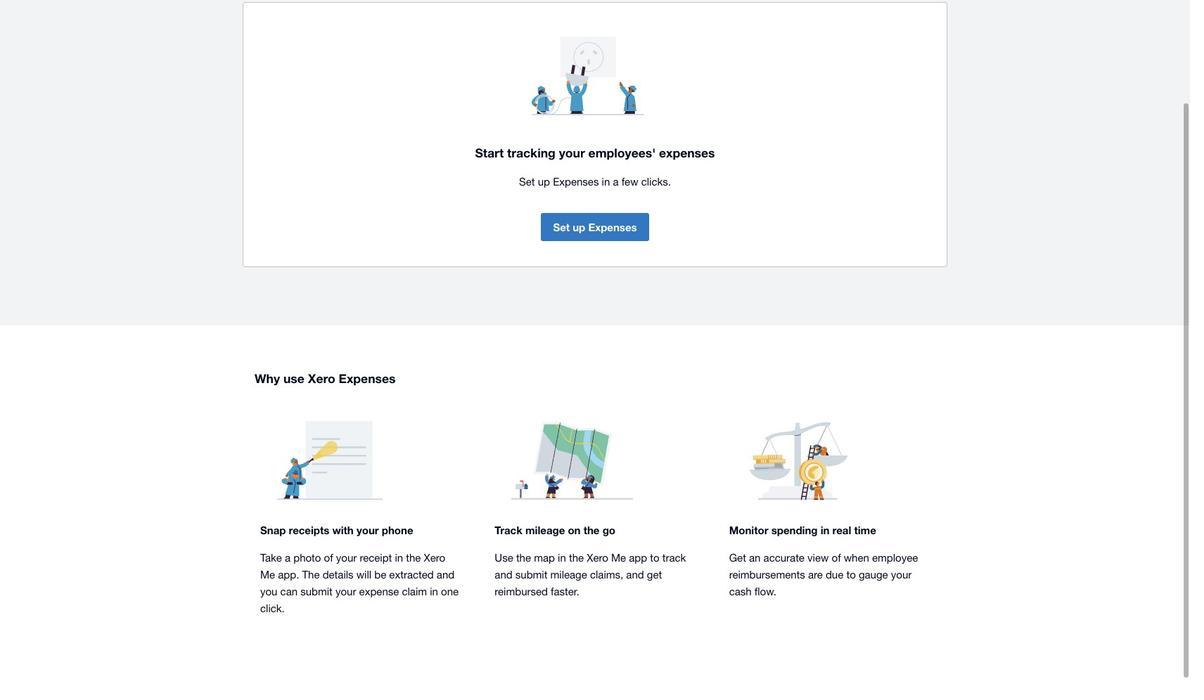 Task type: vqa. For each thing, say whether or not it's contained in the screenshot.


Task type: locate. For each thing, give the bounding box(es) containing it.
track
[[663, 552, 686, 564]]

due
[[826, 569, 844, 581]]

one
[[441, 586, 459, 598]]

0 vertical spatial expenses
[[553, 176, 599, 188]]

reimbursements
[[729, 569, 805, 581]]

in left 'few'
[[602, 176, 610, 188]]

your up set up expenses in a few clicks.
[[559, 145, 585, 160]]

the up extracted
[[406, 552, 421, 564]]

the down on
[[569, 552, 584, 564]]

set
[[519, 176, 535, 188], [553, 221, 570, 234]]

2 horizontal spatial and
[[626, 569, 644, 581]]

up
[[538, 176, 550, 188], [573, 221, 585, 234]]

0 vertical spatial me
[[611, 552, 626, 564]]

the
[[584, 524, 600, 537], [406, 552, 421, 564], [516, 552, 531, 564], [569, 552, 584, 564]]

will
[[356, 569, 372, 581]]

set up expenses
[[553, 221, 637, 234]]

0 horizontal spatial xero
[[308, 372, 335, 386]]

1 horizontal spatial of
[[832, 552, 841, 564]]

1 horizontal spatial up
[[573, 221, 585, 234]]

your down employee
[[891, 569, 912, 581]]

in inside use the map in the xero me app to track and submit mileage claims, and get reimbursed faster.
[[558, 552, 566, 564]]

1 vertical spatial me
[[260, 569, 275, 581]]

track mileage on the go
[[495, 524, 616, 537]]

accurate
[[764, 552, 805, 564]]

your
[[559, 145, 585, 160], [357, 524, 379, 537], [336, 552, 357, 564], [891, 569, 912, 581], [336, 586, 356, 598]]

an
[[749, 552, 761, 564]]

real
[[833, 524, 851, 537]]

1 horizontal spatial set
[[553, 221, 570, 234]]

up for set up expenses
[[573, 221, 585, 234]]

in
[[602, 176, 610, 188], [821, 524, 830, 537], [395, 552, 403, 564], [558, 552, 566, 564], [430, 586, 438, 598]]

1 vertical spatial submit
[[301, 586, 333, 598]]

of up due
[[832, 552, 841, 564]]

1 vertical spatial set
[[553, 221, 570, 234]]

why
[[255, 372, 280, 386]]

use the map in the xero me app to track and submit mileage claims, and get reimbursed faster.
[[495, 552, 686, 598]]

1 horizontal spatial submit
[[516, 569, 548, 581]]

extracted
[[389, 569, 434, 581]]

start
[[475, 145, 504, 160]]

of inside the 'take a photo of your receipt in the xero me app. the details will be extracted and you can submit your expense claim in one click.'
[[324, 552, 333, 564]]

to inside get an accurate view of when employee reimbursements are due to gauge your cash flow.
[[847, 569, 856, 581]]

0 vertical spatial to
[[650, 552, 660, 564]]

expenses
[[553, 176, 599, 188], [588, 221, 637, 234], [339, 372, 396, 386]]

1 horizontal spatial a
[[613, 176, 619, 188]]

up for set up expenses in a few clicks.
[[538, 176, 550, 188]]

xero up claims,
[[587, 552, 608, 564]]

employee
[[872, 552, 918, 564]]

a left 'few'
[[613, 176, 619, 188]]

gauge
[[859, 569, 888, 581]]

0 horizontal spatial of
[[324, 552, 333, 564]]

of
[[324, 552, 333, 564], [832, 552, 841, 564]]

and down app
[[626, 569, 644, 581]]

app
[[629, 552, 647, 564]]

xero right use at the bottom
[[308, 372, 335, 386]]

me inside the 'take a photo of your receipt in the xero me app. the details will be extracted and you can submit your expense claim in one click.'
[[260, 569, 275, 581]]

and down 'use'
[[495, 569, 513, 581]]

go
[[603, 524, 616, 537]]

set down set up expenses in a few clicks.
[[553, 221, 570, 234]]

submit up reimbursed
[[516, 569, 548, 581]]

1 horizontal spatial to
[[847, 569, 856, 581]]

set inside button
[[553, 221, 570, 234]]

0 horizontal spatial set
[[519, 176, 535, 188]]

in right map
[[558, 552, 566, 564]]

to right due
[[847, 569, 856, 581]]

1 and from the left
[[437, 569, 455, 581]]

a right take
[[285, 552, 291, 564]]

faster.
[[551, 586, 579, 598]]

photo
[[294, 552, 321, 564]]

monitor spending in real time
[[729, 524, 876, 537]]

take
[[260, 552, 282, 564]]

mileage up the faster.
[[551, 569, 587, 581]]

on
[[568, 524, 581, 537]]

the right on
[[584, 524, 600, 537]]

and up one
[[437, 569, 455, 581]]

in left one
[[430, 586, 438, 598]]

set down tracking
[[519, 176, 535, 188]]

1 vertical spatial expenses
[[588, 221, 637, 234]]

few
[[622, 176, 638, 188]]

set up expenses button
[[541, 213, 649, 241]]

to
[[650, 552, 660, 564], [847, 569, 856, 581]]

0 horizontal spatial to
[[650, 552, 660, 564]]

0 horizontal spatial up
[[538, 176, 550, 188]]

and inside the 'take a photo of your receipt in the xero me app. the details will be extracted and you can submit your expense claim in one click.'
[[437, 569, 455, 581]]

xero
[[308, 372, 335, 386], [424, 552, 445, 564], [587, 552, 608, 564]]

you
[[260, 586, 277, 598]]

submit inside use the map in the xero me app to track and submit mileage claims, and get reimbursed faster.
[[516, 569, 548, 581]]

0 horizontal spatial a
[[285, 552, 291, 564]]

1 of from the left
[[324, 552, 333, 564]]

submit
[[516, 569, 548, 581], [301, 586, 333, 598]]

2 vertical spatial expenses
[[339, 372, 396, 386]]

to right app
[[650, 552, 660, 564]]

details
[[323, 569, 354, 581]]

expenses for set up expenses
[[588, 221, 637, 234]]

1 vertical spatial up
[[573, 221, 585, 234]]

get an accurate view of when employee reimbursements are due to gauge your cash flow.
[[729, 552, 918, 598]]

a
[[613, 176, 619, 188], [285, 552, 291, 564]]

0 vertical spatial set
[[519, 176, 535, 188]]

0 horizontal spatial and
[[437, 569, 455, 581]]

up down tracking
[[538, 176, 550, 188]]

0 vertical spatial up
[[538, 176, 550, 188]]

in up extracted
[[395, 552, 403, 564]]

snap receipts with your phone
[[260, 524, 413, 537]]

and
[[437, 569, 455, 581], [495, 569, 513, 581], [626, 569, 644, 581]]

me inside use the map in the xero me app to track and submit mileage claims, and get reimbursed faster.
[[611, 552, 626, 564]]

1 horizontal spatial me
[[611, 552, 626, 564]]

1 vertical spatial mileage
[[551, 569, 587, 581]]

2 horizontal spatial xero
[[587, 552, 608, 564]]

set up expenses in a few clicks.
[[519, 176, 671, 188]]

me up the you
[[260, 569, 275, 581]]

of inside get an accurate view of when employee reimbursements are due to gauge your cash flow.
[[832, 552, 841, 564]]

a inside the 'take a photo of your receipt in the xero me app. the details will be extracted and you can submit your expense claim in one click.'
[[285, 552, 291, 564]]

1 vertical spatial a
[[285, 552, 291, 564]]

of up details
[[324, 552, 333, 564]]

receipts
[[289, 524, 329, 537]]

set for set up expenses in a few clicks.
[[519, 176, 535, 188]]

xero up extracted
[[424, 552, 445, 564]]

0 horizontal spatial me
[[260, 569, 275, 581]]

submit down the
[[301, 586, 333, 598]]

1 horizontal spatial xero
[[424, 552, 445, 564]]

view
[[808, 552, 829, 564]]

2 of from the left
[[832, 552, 841, 564]]

0 horizontal spatial submit
[[301, 586, 333, 598]]

up inside button
[[573, 221, 585, 234]]

mileage up map
[[525, 524, 565, 537]]

mileage
[[525, 524, 565, 537], [551, 569, 587, 581]]

up down set up expenses in a few clicks.
[[573, 221, 585, 234]]

me
[[611, 552, 626, 564], [260, 569, 275, 581]]

the
[[302, 569, 320, 581]]

click.
[[260, 603, 285, 615]]

me left app
[[611, 552, 626, 564]]

expenses inside button
[[588, 221, 637, 234]]

1 vertical spatial to
[[847, 569, 856, 581]]

1 horizontal spatial and
[[495, 569, 513, 581]]

0 vertical spatial submit
[[516, 569, 548, 581]]

the inside the 'take a photo of your receipt in the xero me app. the details will be extracted and you can submit your expense claim in one click.'
[[406, 552, 421, 564]]



Task type: describe. For each thing, give the bounding box(es) containing it.
phone
[[382, 524, 413, 537]]

xero inside use the map in the xero me app to track and submit mileage claims, and get reimbursed faster.
[[587, 552, 608, 564]]

to inside use the map in the xero me app to track and submit mileage claims, and get reimbursed faster.
[[650, 552, 660, 564]]

spending
[[772, 524, 818, 537]]

when
[[844, 552, 869, 564]]

map
[[534, 552, 555, 564]]

your right with
[[357, 524, 379, 537]]

claim
[[402, 586, 427, 598]]

start tracking your employees' expenses
[[475, 145, 715, 160]]

expenses
[[659, 145, 715, 160]]

mileage inside use the map in the xero me app to track and submit mileage claims, and get reimbursed faster.
[[551, 569, 587, 581]]

expense
[[359, 586, 399, 598]]

be
[[374, 569, 386, 581]]

get
[[647, 569, 662, 581]]

0 vertical spatial mileage
[[525, 524, 565, 537]]

time
[[854, 524, 876, 537]]

take a photo of your receipt in the xero me app. the details will be extracted and you can submit your expense claim in one click.
[[260, 552, 459, 615]]

app.
[[278, 569, 299, 581]]

monitor
[[729, 524, 769, 537]]

use
[[495, 552, 513, 564]]

with
[[332, 524, 354, 537]]

your up details
[[336, 552, 357, 564]]

submit inside the 'take a photo of your receipt in the xero me app. the details will be extracted and you can submit your expense claim in one click.'
[[301, 586, 333, 598]]

use
[[283, 372, 304, 386]]

your down details
[[336, 586, 356, 598]]

track
[[495, 524, 523, 537]]

why use xero expenses
[[255, 372, 396, 386]]

your inside get an accurate view of when employee reimbursements are due to gauge your cash flow.
[[891, 569, 912, 581]]

xero inside the 'take a photo of your receipt in the xero me app. the details will be extracted and you can submit your expense claim in one click.'
[[424, 552, 445, 564]]

snap
[[260, 524, 286, 537]]

claims,
[[590, 569, 623, 581]]

3 and from the left
[[626, 569, 644, 581]]

are
[[808, 569, 823, 581]]

the right 'use'
[[516, 552, 531, 564]]

flow.
[[755, 586, 777, 598]]

expenses for set up expenses in a few clicks.
[[553, 176, 599, 188]]

get
[[729, 552, 746, 564]]

can
[[280, 586, 298, 598]]

0 vertical spatial a
[[613, 176, 619, 188]]

tracking
[[507, 145, 556, 160]]

2 and from the left
[[495, 569, 513, 581]]

employees'
[[589, 145, 656, 160]]

set for set up expenses
[[553, 221, 570, 234]]

receipt
[[360, 552, 392, 564]]

clicks.
[[641, 176, 671, 188]]

in left real on the bottom right of page
[[821, 524, 830, 537]]

cash
[[729, 586, 752, 598]]

reimbursed
[[495, 586, 548, 598]]



